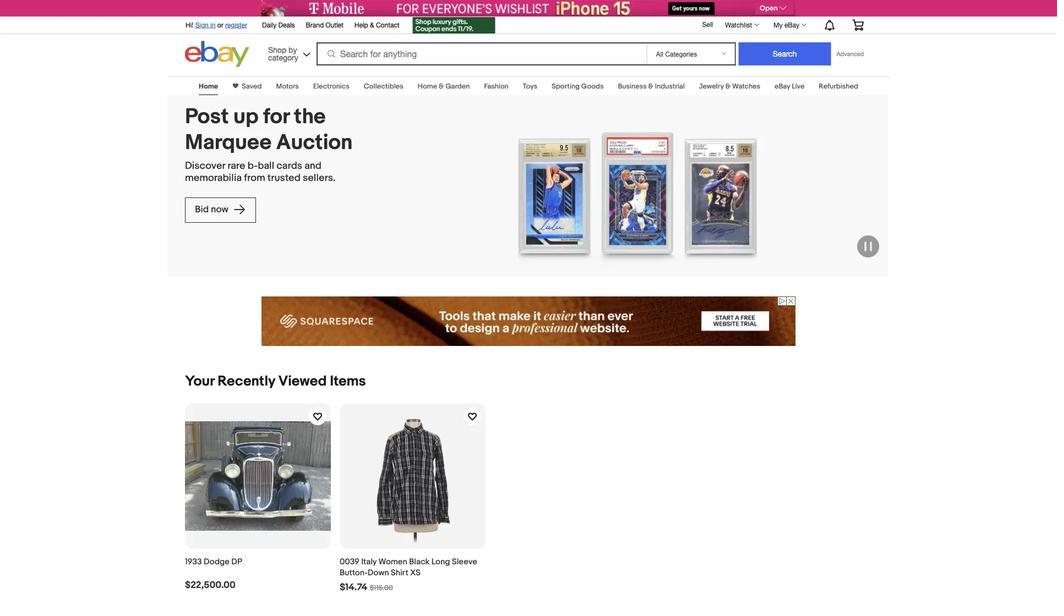 Task type: describe. For each thing, give the bounding box(es) containing it.
motors link
[[276, 82, 299, 91]]

$14.74 text field
[[340, 582, 368, 594]]

your recently viewed items
[[185, 373, 366, 390]]

trusted
[[268, 172, 301, 184]]

sign
[[195, 21, 209, 29]]

& for help
[[370, 21, 374, 29]]

collectibles
[[364, 82, 404, 91]]

advanced
[[837, 50, 864, 58]]

business
[[618, 82, 647, 91]]

auction
[[276, 130, 353, 155]]

ebay inside post up for the marquee auction main content
[[775, 82, 790, 91]]

shop by category
[[268, 45, 298, 62]]

toys
[[523, 82, 537, 91]]

ebay live link
[[775, 82, 805, 91]]

italy
[[361, 557, 377, 567]]

business & industrial link
[[618, 82, 685, 91]]

my ebay link
[[768, 18, 812, 31]]

contact
[[376, 21, 400, 29]]

bid now
[[195, 204, 231, 216]]

deals
[[278, 21, 295, 29]]

live
[[792, 82, 805, 91]]

brand outlet
[[306, 21, 344, 29]]

sporting
[[552, 82, 580, 91]]

account navigation
[[180, 14, 872, 35]]

now
[[211, 204, 228, 216]]

hi!
[[186, 21, 194, 29]]

sporting goods
[[552, 82, 604, 91]]

shirt
[[391, 568, 408, 578]]

electronics link
[[313, 82, 349, 91]]

and
[[305, 160, 322, 172]]

advanced link
[[831, 43, 870, 65]]

refurbished
[[819, 82, 858, 91]]

$22,500.00
[[185, 580, 236, 591]]

1 advertisement region from the top
[[262, 0, 796, 17]]

none submit inside shop by category banner
[[739, 42, 831, 66]]

sell link
[[697, 20, 718, 28]]

collectibles link
[[364, 82, 404, 91]]

the
[[294, 104, 326, 130]]

fashion link
[[484, 82, 509, 91]]

jewelry & watches
[[699, 82, 760, 91]]

from
[[244, 172, 265, 184]]

sporting goods link
[[552, 82, 604, 91]]

motors
[[276, 82, 299, 91]]

toys link
[[523, 82, 537, 91]]

up
[[233, 104, 258, 130]]

& for business
[[648, 82, 654, 91]]

dodge
[[204, 557, 230, 567]]

jewelry & watches link
[[699, 82, 760, 91]]

button-
[[340, 568, 368, 578]]

$22,500.00 text field
[[185, 580, 236, 591]]

Search for anything text field
[[318, 44, 645, 64]]

& for jewelry
[[726, 82, 731, 91]]

cards
[[277, 160, 302, 172]]

daily deals
[[262, 21, 295, 29]]

help & contact link
[[355, 19, 400, 31]]

daily deals link
[[262, 19, 295, 31]]

your
[[185, 373, 214, 390]]

long
[[432, 557, 450, 567]]

sell
[[702, 20, 713, 28]]

viewed
[[278, 373, 327, 390]]

help & contact
[[355, 21, 400, 29]]

women
[[379, 557, 407, 567]]



Task type: vqa. For each thing, say whether or not it's contained in the screenshot.
brand outlet
yes



Task type: locate. For each thing, give the bounding box(es) containing it.
b-
[[248, 160, 258, 172]]

or
[[217, 21, 223, 29]]

ebay live
[[775, 82, 805, 91]]

advertisement region inside post up for the marquee auction main content
[[262, 297, 796, 346]]

ebay left live
[[775, 82, 790, 91]]

saved link
[[238, 82, 262, 91]]

home up post
[[199, 82, 218, 91]]

home & garden link
[[418, 82, 470, 91]]

1933 dodge dp
[[185, 557, 242, 567]]

saved
[[242, 82, 262, 91]]

None submit
[[739, 42, 831, 66]]

for
[[263, 104, 289, 130]]

$14.74
[[340, 582, 368, 594]]

& for home
[[439, 82, 444, 91]]

category
[[268, 53, 298, 62]]

0 horizontal spatial home
[[199, 82, 218, 91]]

down
[[368, 568, 389, 578]]

home for home & garden
[[418, 82, 437, 91]]

& right jewelry
[[726, 82, 731, 91]]

in
[[210, 21, 216, 29]]

black
[[409, 557, 430, 567]]

your shopping cart image
[[852, 19, 865, 30]]

electronics
[[313, 82, 349, 91]]

get the coupon image
[[413, 17, 495, 34]]

shop
[[268, 45, 286, 54]]

home
[[199, 82, 218, 91], [418, 82, 437, 91]]

bid now link
[[185, 198, 256, 223]]

brand
[[306, 21, 324, 29]]

refurbished link
[[819, 82, 858, 91]]

by
[[289, 45, 297, 54]]

business & industrial
[[618, 82, 685, 91]]

ebay inside my ebay link
[[785, 21, 800, 29]]

ebay
[[785, 21, 800, 29], [775, 82, 790, 91]]

home & garden
[[418, 82, 470, 91]]

0039
[[340, 557, 359, 567]]

home left garden
[[418, 82, 437, 91]]

& left garden
[[439, 82, 444, 91]]

post up for the marquee auction main content
[[0, 70, 1057, 595]]

previous price $115.00 text field
[[370, 584, 393, 593]]

memorabilia
[[185, 172, 242, 184]]

2 home from the left
[[418, 82, 437, 91]]

watchlist
[[725, 21, 752, 29]]

brand outlet link
[[306, 19, 344, 31]]

register link
[[225, 21, 247, 29]]

sleeve
[[452, 557, 477, 567]]

hi! sign in or register
[[186, 21, 247, 29]]

0 vertical spatial ebay
[[785, 21, 800, 29]]

0 vertical spatial advertisement region
[[262, 0, 796, 17]]

$115.00
[[370, 584, 393, 593]]

register
[[225, 21, 247, 29]]

advertisement region
[[262, 0, 796, 17], [262, 297, 796, 346]]

0039 italy women black long sleeve button-down shirt xs $14.74 $115.00
[[340, 557, 477, 594]]

home for home
[[199, 82, 218, 91]]

xs
[[410, 568, 421, 578]]

open button
[[756, 2, 794, 14]]

industrial
[[655, 82, 685, 91]]

1 vertical spatial advertisement region
[[262, 297, 796, 346]]

1 vertical spatial ebay
[[775, 82, 790, 91]]

& inside account navigation
[[370, 21, 374, 29]]

fashion
[[484, 82, 509, 91]]

1 horizontal spatial home
[[418, 82, 437, 91]]

& right business at top
[[648, 82, 654, 91]]

garden
[[446, 82, 470, 91]]

post up for the marquee auction discover rare b-ball cards and memorabilia from trusted sellers.
[[185, 104, 353, 184]]

help
[[355, 21, 368, 29]]

bid
[[195, 204, 209, 216]]

items
[[330, 373, 366, 390]]

my ebay
[[774, 21, 800, 29]]

1 home from the left
[[199, 82, 218, 91]]

recently
[[218, 373, 275, 390]]

2 advertisement region from the top
[[262, 297, 796, 346]]

sign in link
[[195, 21, 216, 29]]

discover
[[185, 160, 225, 172]]

ebay right my
[[785, 21, 800, 29]]

open
[[760, 4, 778, 13]]

watches
[[732, 82, 760, 91]]

1933
[[185, 557, 202, 567]]

shop by category banner
[[180, 14, 872, 70]]

sellers.
[[303, 172, 336, 184]]

& right help
[[370, 21, 374, 29]]

watchlist link
[[719, 18, 764, 31]]

ball
[[258, 160, 274, 172]]

dp
[[231, 557, 242, 567]]

marquee
[[185, 130, 272, 155]]

outlet
[[326, 21, 344, 29]]

post up for the marquee auction link
[[185, 104, 368, 156]]

goods
[[581, 82, 604, 91]]

post
[[185, 104, 229, 130]]

shop by category button
[[263, 41, 313, 65]]

rare
[[228, 160, 245, 172]]



